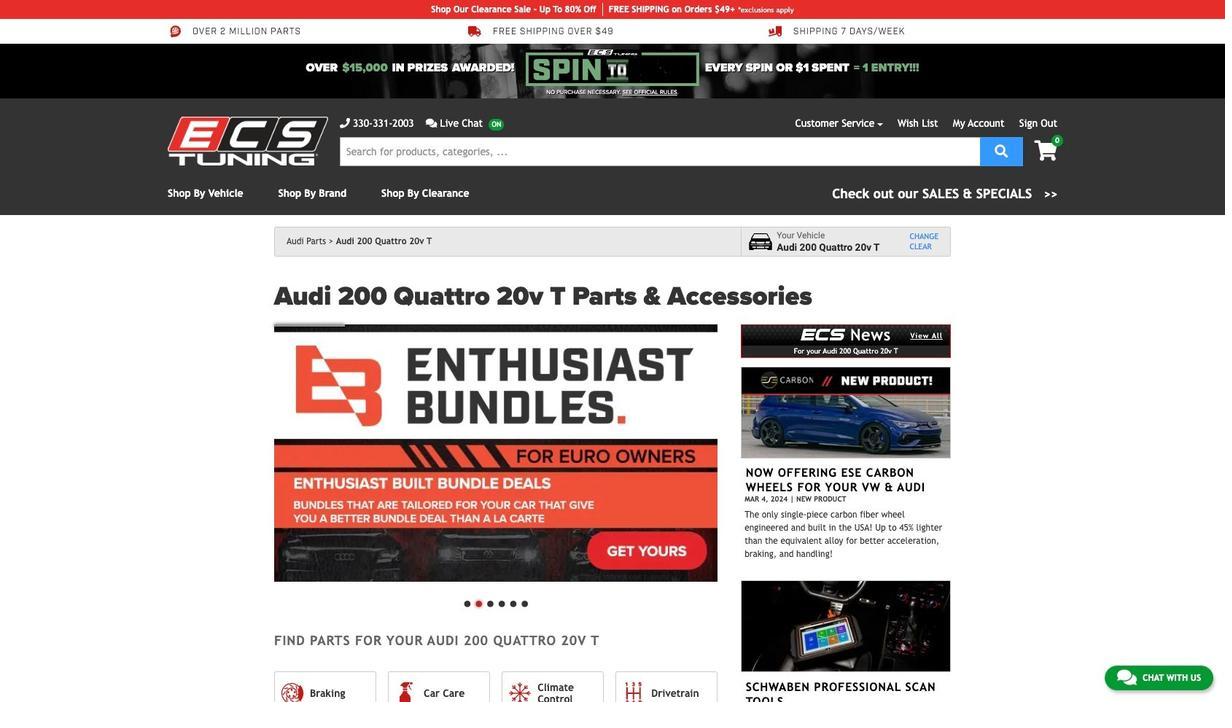 Task type: describe. For each thing, give the bounding box(es) containing it.
schwaben professional scan tools image
[[741, 581, 951, 673]]

now offering ese carbon wheels for your vw & audi image
[[741, 367, 951, 459]]



Task type: locate. For each thing, give the bounding box(es) containing it.
generic - ecs enthusiast bundles image
[[274, 325, 718, 582]]

shopping cart image
[[1035, 141, 1058, 161]]

phone image
[[340, 118, 350, 128]]

Search text field
[[340, 137, 980, 166]]

search image
[[995, 144, 1008, 157]]

comments image
[[426, 118, 437, 128]]

ecs tuning image
[[168, 117, 328, 166]]

ecs tuning 'spin to win' contest logo image
[[526, 50, 700, 86]]



Task type: vqa. For each thing, say whether or not it's contained in the screenshot.
phone image
yes



